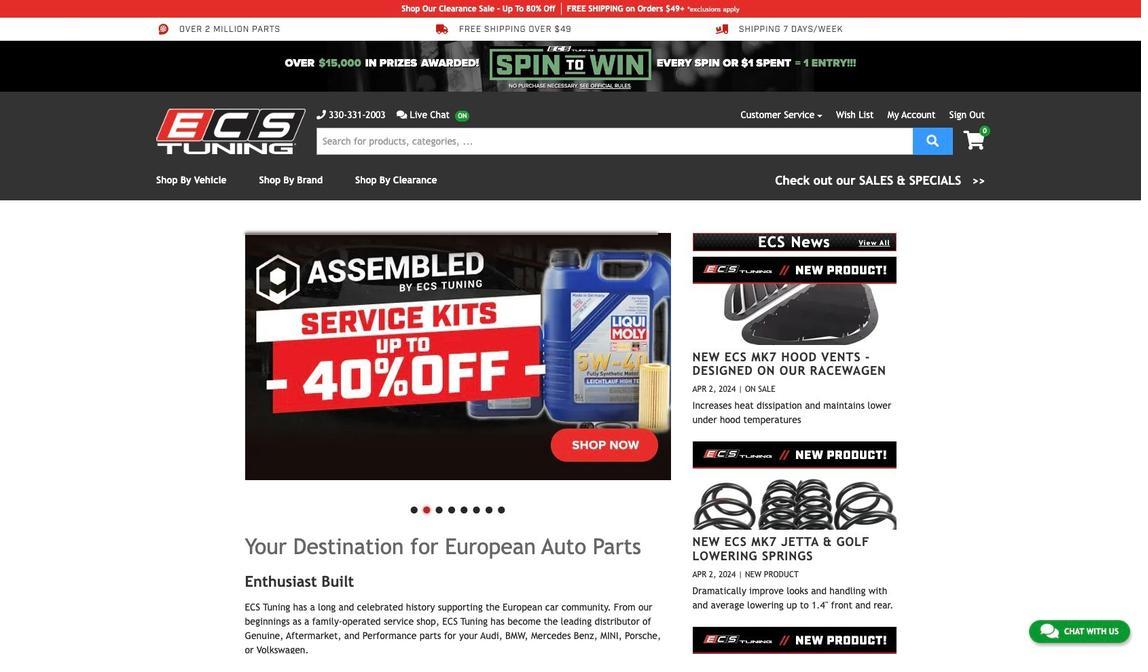 Task type: describe. For each thing, give the bounding box(es) containing it.
ecs tuning image
[[156, 109, 306, 154]]

1 vertical spatial comments image
[[1041, 623, 1059, 639]]



Task type: locate. For each thing, give the bounding box(es) containing it.
new ecs mk7 hood vents - designed on our racewagen image
[[693, 257, 897, 345]]

shopping cart image
[[964, 131, 985, 150]]

0 horizontal spatial comments image
[[397, 110, 407, 120]]

comments image
[[397, 110, 407, 120], [1041, 623, 1059, 639]]

0 vertical spatial comments image
[[397, 110, 407, 120]]

ecs tuning 'spin to win' contest logo image
[[490, 46, 652, 80]]

1 horizontal spatial comments image
[[1041, 623, 1059, 639]]

new ecs mk7 jetta & golf lowering springs image
[[693, 442, 897, 530]]

search image
[[927, 134, 939, 146]]

Search text field
[[317, 128, 913, 155]]

generic - abe image
[[245, 233, 671, 480]]

phone image
[[317, 110, 326, 120]]

mk7 & mk7.5 ecs functional aero exterior upgrades image
[[693, 627, 897, 654]]



Task type: vqa. For each thing, say whether or not it's contained in the screenshot.
‹
no



